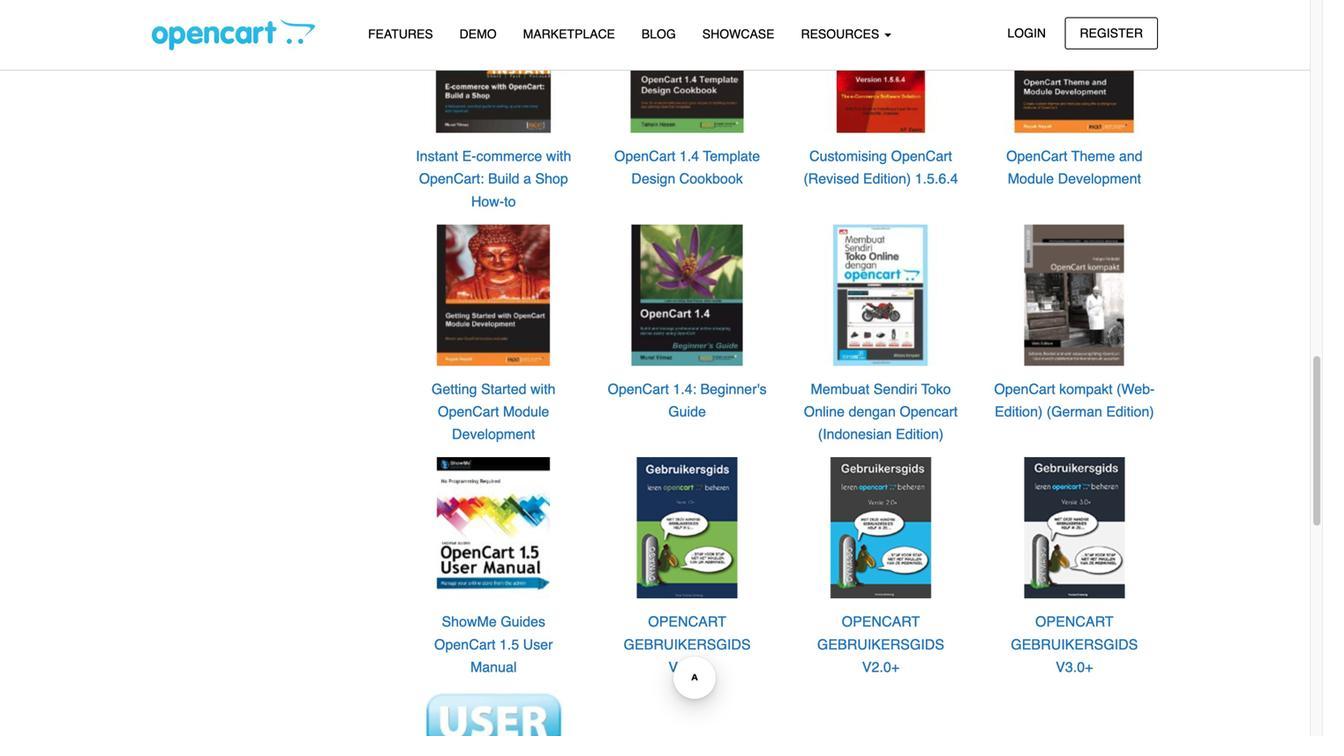 Task type: describe. For each thing, give the bounding box(es) containing it.
with inside instant e-commerce with opencart: build a shop how-to
[[546, 148, 571, 164]]

instant e-commerce with opencart: build a shop how-to image
[[422, 0, 565, 134]]

membuat sendiri toko online dengan opencart (indonesian edition)
[[804, 381, 958, 442]]

beginner's
[[701, 381, 767, 397]]

v2.0+
[[862, 659, 900, 675]]

opencart inside "customising opencart (revised edition) 1.5.6.4"
[[891, 148, 953, 164]]

opencart kompakt (web- edition) (german edition) link
[[994, 381, 1155, 420]]

design
[[632, 171, 676, 187]]

register link
[[1065, 17, 1158, 49]]

opencart inside showme guides opencart 1.5 user manual
[[434, 636, 496, 653]]

development inside opencart theme and module development
[[1058, 171, 1142, 187]]

opencart inside getting started with opencart module development
[[438, 404, 499, 420]]

opencart 1.4: beginner's guide
[[608, 381, 767, 420]]

opencart inside opencart theme and module development
[[1007, 148, 1068, 164]]

customising opencart (revised edition) 1.5.6.4
[[804, 148, 958, 187]]

with inside getting started with opencart module development
[[531, 381, 556, 397]]

dengan
[[849, 404, 896, 420]]

customising opencart (revised edition) 1.5.6.4 link
[[804, 148, 958, 187]]

gebruikersgids for v1.5+
[[624, 636, 751, 653]]

opencart 1.4 template design cookbook link
[[615, 148, 760, 187]]

opencart gebruikersgids v2.0+
[[818, 614, 945, 675]]

(revised
[[804, 171, 860, 187]]

online
[[804, 404, 845, 420]]

module inside getting started with opencart module development
[[503, 404, 549, 420]]

edition) down (web-
[[1107, 404, 1155, 420]]

opencart theme and module development
[[1007, 148, 1143, 187]]

marketplace link
[[510, 19, 629, 50]]

opencart:
[[419, 171, 484, 187]]

edition) left "(german"
[[995, 404, 1043, 420]]

kompakt
[[1060, 381, 1113, 397]]

(german
[[1047, 404, 1103, 420]]

opencart gebruikersgids v3.0+
[[1011, 614, 1138, 675]]

opencart kompakt (web-edition) (german edition) image
[[1003, 224, 1146, 367]]

opencart gebruikersgids v1.5+ link
[[624, 614, 751, 675]]

opencart
[[900, 404, 958, 420]]

opencart 1.4 template design cookbook
[[615, 148, 760, 187]]

login link
[[993, 17, 1061, 49]]

theme
[[1072, 148, 1116, 164]]

opencart inside "opencart kompakt (web- edition) (german edition)"
[[994, 381, 1056, 397]]

guide
[[669, 404, 706, 420]]

module inside opencart theme and module development
[[1008, 171, 1054, 187]]

opencart - open source shopping cart solution image
[[152, 19, 315, 50]]

gebruikersgids for v3.0+
[[1011, 636, 1138, 653]]

opencart inside opencart 1.4: beginner's guide
[[608, 381, 669, 397]]

opencart for v2.0+
[[842, 614, 920, 630]]

showcase link
[[689, 19, 788, 50]]

features link
[[355, 19, 446, 50]]

customising opencart (revised edition) 1.5.6.4 image
[[810, 0, 953, 134]]

opencart for v3.0+
[[1036, 614, 1114, 630]]

resources
[[801, 27, 883, 41]]

membuat sendiri toko online dengan opencart (indonesian edition) image
[[810, 224, 953, 367]]

getting started with opencart module development
[[432, 381, 556, 442]]

membuat sendiri toko online dengan opencart (indonesian edition) link
[[804, 381, 958, 442]]

opencart 1.4: beginner's guide link
[[608, 381, 767, 420]]

to
[[504, 193, 516, 210]]

gebruikersgids for v2.0+
[[818, 636, 945, 653]]

v3.0+
[[1056, 659, 1093, 675]]

opencart theme and module development image
[[1003, 0, 1146, 134]]

1.4:
[[673, 381, 697, 397]]

toko
[[922, 381, 951, 397]]

getting started with opencart module development link
[[432, 381, 556, 442]]

demo link
[[446, 19, 510, 50]]

opencart gebruikersgids v2.0+ image
[[810, 457, 953, 600]]

development inside getting started with opencart module development
[[452, 426, 535, 442]]

1.5
[[500, 636, 519, 653]]

guides
[[501, 614, 546, 630]]



Task type: locate. For each thing, give the bounding box(es) containing it.
2 opencart from the left
[[842, 614, 920, 630]]

1 horizontal spatial opencart
[[842, 614, 920, 630]]

opencart up "v1.5+"
[[648, 614, 727, 630]]

showme guides opencart 1.5 user manual
[[434, 614, 553, 675]]

opencart gebruikersgids v1.5+
[[624, 614, 751, 675]]

build
[[488, 171, 520, 187]]

customising
[[810, 148, 887, 164]]

opencart up v3.0+
[[1036, 614, 1114, 630]]

resources link
[[788, 19, 905, 50]]

3 gebruikersgids from the left
[[1011, 636, 1138, 653]]

getting started with opencart module development image
[[422, 224, 565, 367]]

0 horizontal spatial gebruikersgids
[[624, 636, 751, 653]]

opencart
[[615, 148, 676, 164], [891, 148, 953, 164], [1007, 148, 1068, 164], [608, 381, 669, 397], [994, 381, 1056, 397], [438, 404, 499, 420], [434, 636, 496, 653]]

1.4
[[680, 148, 699, 164]]

opencart theme and module development link
[[1007, 148, 1143, 187]]

opencart left "theme"
[[1007, 148, 1068, 164]]

0 vertical spatial development
[[1058, 171, 1142, 187]]

0 vertical spatial with
[[546, 148, 571, 164]]

opencart for v1.5+
[[648, 614, 727, 630]]

opencart 1.4 template design cookbook image
[[616, 0, 759, 134]]

and
[[1119, 148, 1143, 164]]

opencart inside opencart gebruikersgids v1.5+
[[648, 614, 727, 630]]

getting
[[432, 381, 477, 397]]

commerce
[[476, 148, 542, 164]]

showme guides opencart 1.5 user manual image
[[422, 457, 565, 600]]

1 vertical spatial with
[[531, 381, 556, 397]]

cookbook
[[680, 171, 743, 187]]

opencart inside opencart gebruikersgids v3.0+
[[1036, 614, 1114, 630]]

instant e-commerce with opencart: build a shop how-to link
[[416, 148, 571, 210]]

3 opencart from the left
[[1036, 614, 1114, 630]]

with right started
[[531, 381, 556, 397]]

manual
[[471, 659, 517, 675]]

gebruikersgids up v3.0+
[[1011, 636, 1138, 653]]

e-
[[462, 148, 476, 164]]

marketplace
[[523, 27, 615, 41]]

1 vertical spatial module
[[503, 404, 549, 420]]

opencart left 1.4:
[[608, 381, 669, 397]]

sendiri
[[874, 381, 918, 397]]

0 vertical spatial module
[[1008, 171, 1054, 187]]

a
[[524, 171, 531, 187]]

opencart inside the opencart 1.4 template design cookbook
[[615, 148, 676, 164]]

1 vertical spatial development
[[452, 426, 535, 442]]

edition) down customising
[[863, 171, 911, 187]]

features
[[368, 27, 433, 41]]

development
[[1058, 171, 1142, 187], [452, 426, 535, 442]]

1.5.6.4
[[915, 171, 958, 187]]

gebruikersgids up the v2.0+
[[818, 636, 945, 653]]

opencart inside the opencart gebruikersgids v2.0+
[[842, 614, 920, 630]]

2 horizontal spatial opencart
[[1036, 614, 1114, 630]]

edition) inside membuat sendiri toko online dengan opencart (indonesian edition)
[[896, 426, 944, 442]]

opencart kompakt (web- edition) (german edition)
[[994, 381, 1155, 420]]

edition)
[[863, 171, 911, 187], [995, 404, 1043, 420], [1107, 404, 1155, 420], [896, 426, 944, 442]]

showme
[[442, 614, 497, 630]]

blog link
[[629, 19, 689, 50]]

opencart gebruikersgids v3.0+ image
[[1003, 457, 1146, 600]]

(web-
[[1117, 381, 1155, 397]]

development down "theme"
[[1058, 171, 1142, 187]]

0 horizontal spatial opencart
[[648, 614, 727, 630]]

opencart up "(german"
[[994, 381, 1056, 397]]

opencart user guide 1.5 image
[[422, 690, 565, 736]]

1 horizontal spatial gebruikersgids
[[818, 636, 945, 653]]

started
[[481, 381, 527, 397]]

membuat
[[811, 381, 870, 397]]

1 horizontal spatial module
[[1008, 171, 1054, 187]]

showme guides opencart 1.5 user manual link
[[434, 614, 553, 675]]

register
[[1080, 26, 1143, 40]]

showcase
[[703, 27, 775, 41]]

blog
[[642, 27, 676, 41]]

with
[[546, 148, 571, 164], [531, 381, 556, 397]]

shop
[[535, 171, 568, 187]]

(indonesian
[[818, 426, 892, 442]]

development down started
[[452, 426, 535, 442]]

opencart gebruikersgids v2.0+ link
[[818, 614, 945, 675]]

1 gebruikersgids from the left
[[624, 636, 751, 653]]

opencart gebruikersgids v3.0+ link
[[1011, 614, 1138, 675]]

instant
[[416, 148, 458, 164]]

opencart down getting
[[438, 404, 499, 420]]

instant e-commerce with opencart: build a shop how-to
[[416, 148, 571, 210]]

2 gebruikersgids from the left
[[818, 636, 945, 653]]

demo
[[460, 27, 497, 41]]

opencart
[[648, 614, 727, 630], [842, 614, 920, 630], [1036, 614, 1114, 630]]

user
[[523, 636, 553, 653]]

opencart up 1.5.6.4
[[891, 148, 953, 164]]

0 horizontal spatial development
[[452, 426, 535, 442]]

with up shop
[[546, 148, 571, 164]]

edition) down opencart
[[896, 426, 944, 442]]

opencart gebruikersgids v1.5+ image
[[616, 457, 759, 600]]

v1.5+
[[669, 659, 706, 675]]

opencart up the v2.0+
[[842, 614, 920, 630]]

1 horizontal spatial development
[[1058, 171, 1142, 187]]

gebruikersgids up "v1.5+"
[[624, 636, 751, 653]]

how-
[[471, 193, 504, 210]]

edition) inside "customising opencart (revised edition) 1.5.6.4"
[[863, 171, 911, 187]]

2 horizontal spatial gebruikersgids
[[1011, 636, 1138, 653]]

module
[[1008, 171, 1054, 187], [503, 404, 549, 420]]

opencart down showme in the left of the page
[[434, 636, 496, 653]]

opencart up the design at the top
[[615, 148, 676, 164]]

template
[[703, 148, 760, 164]]

login
[[1008, 26, 1046, 40]]

opencart 1.4: beginner's guide image
[[616, 224, 759, 367]]

gebruikersgids
[[624, 636, 751, 653], [818, 636, 945, 653], [1011, 636, 1138, 653]]

0 horizontal spatial module
[[503, 404, 549, 420]]

1 opencart from the left
[[648, 614, 727, 630]]



Task type: vqa. For each thing, say whether or not it's contained in the screenshot.
the "Newsletter" at the right
no



